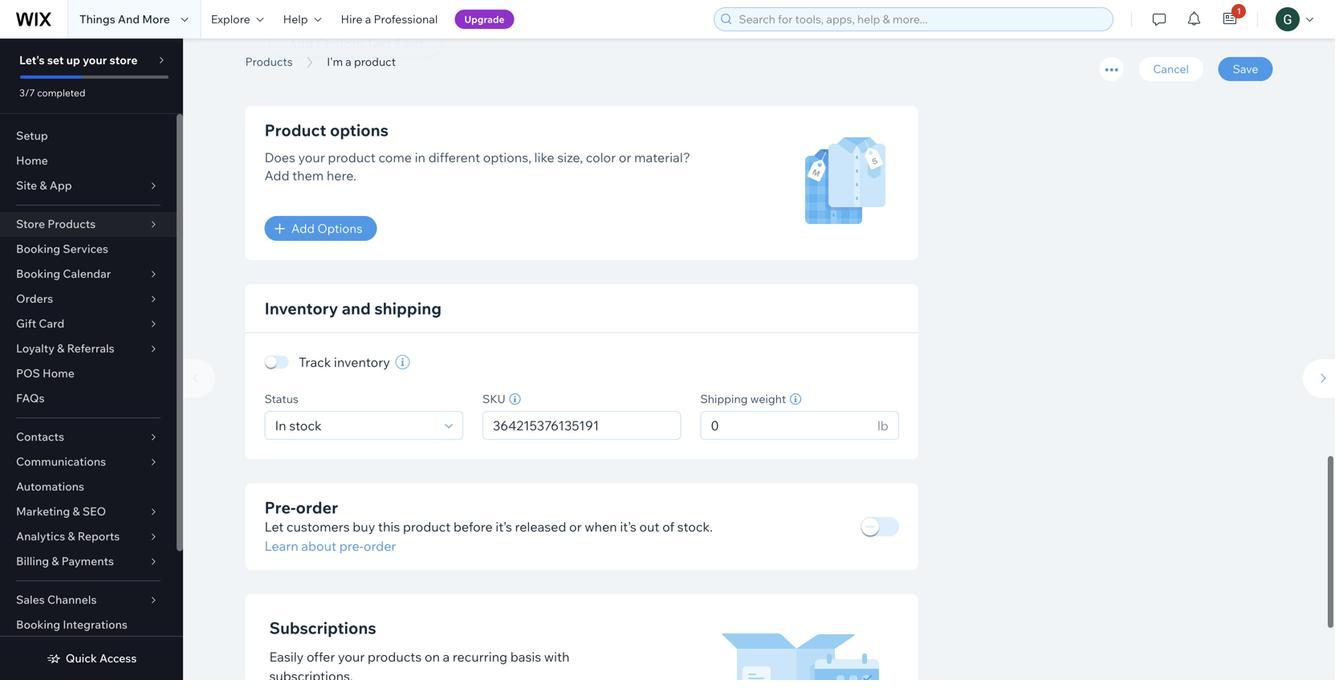 Task type: locate. For each thing, give the bounding box(es) containing it.
1 vertical spatial add
[[265, 167, 290, 183]]

orders
[[16, 292, 53, 306]]

status
[[265, 392, 299, 406]]

& left seo
[[73, 504, 80, 519]]

booking inside "booking services" link
[[16, 242, 60, 256]]

gift card button
[[0, 312, 177, 337]]

products link
[[237, 54, 301, 70]]

2 vertical spatial your
[[338, 649, 365, 665]]

& right loyalty
[[57, 341, 65, 355]]

booking down store
[[16, 242, 60, 256]]

contacts button
[[0, 425, 177, 450]]

and
[[118, 12, 140, 26]]

analytics
[[16, 529, 65, 543]]

sales channels
[[16, 593, 97, 607]]

or
[[619, 149, 632, 165], [570, 519, 582, 535]]

booking calendar button
[[0, 262, 177, 287]]

Search for tools, apps, help & more... field
[[734, 8, 1109, 31]]

0 vertical spatial home
[[16, 153, 48, 167]]

i'm a product
[[245, 35, 427, 71], [327, 55, 396, 69]]

products down help
[[245, 55, 293, 69]]

booking up the orders
[[16, 267, 60, 281]]

1 horizontal spatial products
[[245, 55, 293, 69]]

0 vertical spatial booking
[[16, 242, 60, 256]]

1 horizontal spatial order
[[364, 538, 396, 554]]

seo
[[82, 504, 106, 519]]

booking services
[[16, 242, 108, 256]]

marketing
[[16, 504, 70, 519]]

it's left "out"
[[620, 519, 637, 535]]

3/7
[[19, 87, 35, 99]]

0 horizontal spatial or
[[570, 519, 582, 535]]

0 vertical spatial products
[[245, 55, 293, 69]]

automations link
[[0, 475, 177, 500]]

add down does
[[265, 167, 290, 183]]

home down setup
[[16, 153, 48, 167]]

booking down sales at the left of page
[[16, 618, 60, 632]]

here.
[[327, 167, 357, 183]]

booking integrations
[[16, 618, 128, 632]]

booking for booking calendar
[[16, 267, 60, 281]]

1 horizontal spatial it's
[[620, 519, 637, 535]]

2 vertical spatial add
[[291, 221, 315, 236]]

loyalty & referrals
[[16, 341, 115, 355]]

add options button
[[265, 216, 377, 241]]

analytics & reports
[[16, 529, 120, 543]]

shipping
[[701, 392, 748, 406]]

first time_stores_subsciptions and reccuring orders_calender and box copy image
[[722, 634, 895, 680]]

explore
[[211, 12, 250, 26]]

set
[[47, 53, 64, 67]]

booking inside booking integrations link
[[16, 618, 60, 632]]

your inside easily offer your products on a recurring basis with subscriptions.
[[338, 649, 365, 665]]

0 horizontal spatial i'm
[[245, 35, 287, 71]]

product inside pre-order let customers buy this product before it's released or when it's out of stock. learn about pre-order
[[403, 519, 451, 535]]

payments
[[62, 554, 114, 568]]

add right plus xs icon
[[291, 221, 315, 236]]

it's right before
[[496, 519, 512, 535]]

or left when
[[570, 519, 582, 535]]

& right site
[[40, 178, 47, 192]]

add down help
[[289, 35, 314, 51]]

add for add custom text field
[[289, 35, 314, 51]]

1 vertical spatial order
[[364, 538, 396, 554]]

does
[[265, 149, 296, 165]]

1 vertical spatial or
[[570, 519, 582, 535]]

shipping
[[375, 298, 442, 318]]

pos home link
[[0, 361, 177, 386]]

None field
[[270, 412, 440, 439], [488, 412, 676, 439], [270, 412, 440, 439], [488, 412, 676, 439]]

home down loyalty & referrals
[[43, 366, 75, 380]]

1 horizontal spatial or
[[619, 149, 632, 165]]

0 horizontal spatial it's
[[496, 519, 512, 535]]

order
[[296, 498, 338, 518], [364, 538, 396, 554]]

i'm down custom
[[327, 55, 343, 69]]

& up "billing & payments"
[[68, 529, 75, 543]]

booking calendar
[[16, 267, 111, 281]]

billing
[[16, 554, 49, 568]]

& right billing at the left bottom of page
[[52, 554, 59, 568]]

0.0 number field
[[706, 412, 873, 439]]

1 horizontal spatial your
[[298, 149, 325, 165]]

let's set up your store
[[19, 53, 138, 67]]

learn
[[265, 538, 299, 554]]

add custom text field button
[[269, 29, 443, 58]]

product
[[316, 35, 427, 71], [354, 55, 396, 69], [328, 149, 376, 165], [403, 519, 451, 535]]

2 horizontal spatial your
[[338, 649, 365, 665]]

0 vertical spatial your
[[83, 53, 107, 67]]

1 booking from the top
[[16, 242, 60, 256]]

let's
[[19, 53, 45, 67]]

or for order
[[570, 519, 582, 535]]

2 vertical spatial booking
[[16, 618, 60, 632]]

booking services link
[[0, 237, 177, 262]]

custom
[[317, 35, 364, 51]]

products
[[245, 55, 293, 69], [48, 217, 96, 231]]

& for marketing
[[73, 504, 80, 519]]

or right color
[[619, 149, 632, 165]]

marketing & seo button
[[0, 500, 177, 525]]

help
[[283, 12, 308, 26]]

0 vertical spatial add
[[289, 35, 314, 51]]

1 vertical spatial your
[[298, 149, 325, 165]]

a right hire
[[365, 12, 371, 26]]

communications
[[16, 455, 106, 469]]

product
[[265, 120, 327, 140]]

3 booking from the top
[[16, 618, 60, 632]]

1 vertical spatial products
[[48, 217, 96, 231]]

save button
[[1219, 57, 1274, 81]]

home
[[16, 153, 48, 167], [43, 366, 75, 380]]

0 horizontal spatial order
[[296, 498, 338, 518]]

quick
[[66, 651, 97, 666]]

reports
[[78, 529, 120, 543]]

product inside does your product come in different options, like size, color or material? add them here.
[[328, 149, 376, 165]]

released
[[515, 519, 567, 535]]

quick access button
[[46, 651, 137, 666]]

your inside does your product come in different options, like size, color or material? add them here.
[[298, 149, 325, 165]]

i'm a product down hire
[[245, 35, 427, 71]]

your up them
[[298, 149, 325, 165]]

products up "booking services"
[[48, 217, 96, 231]]

order up customers
[[296, 498, 338, 518]]

0 horizontal spatial products
[[48, 217, 96, 231]]

0 horizontal spatial your
[[83, 53, 107, 67]]

your right offer
[[338, 649, 365, 665]]

lb
[[878, 418, 889, 434]]

i'm a product down add custom text field
[[327, 55, 396, 69]]

site & app
[[16, 178, 72, 192]]

store products
[[16, 217, 96, 231]]

&
[[40, 178, 47, 192], [57, 341, 65, 355], [73, 504, 80, 519], [68, 529, 75, 543], [52, 554, 59, 568]]

2 booking from the top
[[16, 267, 60, 281]]

subscriptions.
[[269, 668, 353, 680]]

product options
[[265, 120, 389, 140]]

quick access
[[66, 651, 137, 666]]

or inside pre-order let customers buy this product before it's released or when it's out of stock. learn about pre-order
[[570, 519, 582, 535]]

of
[[663, 519, 675, 535]]

booking inside booking calendar dropdown button
[[16, 267, 60, 281]]

or inside does your product come in different options, like size, color or material? add them here.
[[619, 149, 632, 165]]

about
[[301, 538, 337, 554]]

1 vertical spatial booking
[[16, 267, 60, 281]]

field
[[394, 35, 424, 51]]

pre-
[[265, 498, 296, 518]]

or for your
[[619, 149, 632, 165]]

order down the this
[[364, 538, 396, 554]]

i'm down help
[[245, 35, 287, 71]]

channels
[[47, 593, 97, 607]]

products
[[368, 649, 422, 665]]

site
[[16, 178, 37, 192]]

in
[[415, 149, 426, 165]]

0 vertical spatial or
[[619, 149, 632, 165]]

services
[[63, 242, 108, 256]]

it's
[[496, 519, 512, 535], [620, 519, 637, 535]]

a right on
[[443, 649, 450, 665]]

your right up
[[83, 53, 107, 67]]

app
[[50, 178, 72, 192]]

marketing & seo
[[16, 504, 106, 519]]

billing & payments
[[16, 554, 114, 568]]

booking for booking integrations
[[16, 618, 60, 632]]

out
[[640, 519, 660, 535]]

sidebar element
[[0, 39, 183, 680]]



Task type: vqa. For each thing, say whether or not it's contained in the screenshot.
or within Pre-order Let customers buy this product before it's released or when it's out of stock. Learn about pre-order
yes



Task type: describe. For each thing, give the bounding box(es) containing it.
calendar
[[63, 267, 111, 281]]

home link
[[0, 149, 177, 174]]

faqs
[[16, 391, 45, 405]]

card
[[39, 316, 64, 331]]

communications button
[[0, 450, 177, 475]]

hire a professional link
[[331, 0, 448, 39]]

site & app button
[[0, 174, 177, 198]]

size,
[[558, 149, 583, 165]]

i'm a product form
[[175, 0, 1336, 680]]

hire
[[341, 12, 363, 26]]

products inside dropdown button
[[48, 217, 96, 231]]

0 vertical spatial order
[[296, 498, 338, 518]]

color
[[586, 149, 616, 165]]

like
[[535, 149, 555, 165]]

store
[[110, 53, 138, 67]]

material?
[[635, 149, 691, 165]]

weight
[[751, 392, 787, 406]]

add options
[[291, 221, 363, 236]]

& for loyalty
[[57, 341, 65, 355]]

on
[[425, 649, 440, 665]]

subscriptions
[[269, 618, 376, 638]]

professional
[[374, 12, 438, 26]]

add for add options
[[291, 221, 315, 236]]

& for site
[[40, 178, 47, 192]]

save
[[1234, 62, 1259, 76]]

add inside does your product come in different options, like size, color or material? add them here.
[[265, 167, 290, 183]]

access
[[99, 651, 137, 666]]

integrations
[[63, 618, 128, 632]]

your inside sidebar element
[[83, 53, 107, 67]]

before
[[454, 519, 493, 535]]

cancel
[[1154, 62, 1190, 76]]

them
[[292, 167, 324, 183]]

stock.
[[678, 519, 713, 535]]

with
[[544, 649, 570, 665]]

track
[[299, 354, 331, 370]]

a inside easily offer your products on a recurring basis with subscriptions.
[[443, 649, 450, 665]]

let
[[265, 519, 284, 535]]

recurring
[[453, 649, 508, 665]]

help button
[[274, 0, 331, 39]]

pos
[[16, 366, 40, 380]]

hire a professional
[[341, 12, 438, 26]]

up
[[66, 53, 80, 67]]

1 button
[[1213, 0, 1248, 39]]

buy
[[353, 519, 375, 535]]

upgrade
[[465, 13, 505, 25]]

sales
[[16, 593, 45, 607]]

& for billing
[[52, 554, 59, 568]]

booking for booking services
[[16, 242, 60, 256]]

inventory
[[265, 298, 338, 318]]

products inside 'link'
[[245, 55, 293, 69]]

contacts
[[16, 430, 64, 444]]

plus xs image
[[275, 224, 285, 234]]

setup
[[16, 129, 48, 143]]

referrals
[[67, 341, 115, 355]]

2 it's from the left
[[620, 519, 637, 535]]

inventory
[[334, 354, 390, 370]]

& for analytics
[[68, 529, 75, 543]]

1 it's from the left
[[496, 519, 512, 535]]

and
[[342, 298, 371, 318]]

does your product come in different options, like size, color or material? add them here.
[[265, 149, 691, 183]]

loyalty & referrals button
[[0, 337, 177, 361]]

gift
[[16, 316, 36, 331]]

sales channels button
[[0, 588, 177, 613]]

shipping weight
[[701, 392, 787, 406]]

booking integrations link
[[0, 613, 177, 638]]

come
[[379, 149, 412, 165]]

pos home
[[16, 366, 75, 380]]

loyalty
[[16, 341, 55, 355]]

pre-order let customers buy this product before it's released or when it's out of stock. learn about pre-order
[[265, 498, 713, 554]]

automations
[[16, 480, 84, 494]]

1 vertical spatial home
[[43, 366, 75, 380]]

3/7 completed
[[19, 87, 85, 99]]

different
[[429, 149, 481, 165]]

text
[[367, 35, 391, 51]]

this
[[378, 519, 400, 535]]

easily offer your products on a recurring basis with subscriptions.
[[269, 649, 570, 680]]

track inventory
[[299, 354, 390, 370]]

inventory and shipping
[[265, 298, 442, 318]]

store
[[16, 217, 45, 231]]

analytics & reports button
[[0, 525, 177, 549]]

upgrade button
[[455, 10, 515, 29]]

a down help
[[294, 35, 310, 71]]

a down add custom text field
[[346, 55, 352, 69]]

completed
[[37, 87, 85, 99]]

sku
[[483, 392, 506, 406]]

gift card
[[16, 316, 64, 331]]

pre-
[[340, 538, 364, 554]]

options
[[330, 120, 389, 140]]

1 horizontal spatial i'm
[[327, 55, 343, 69]]



